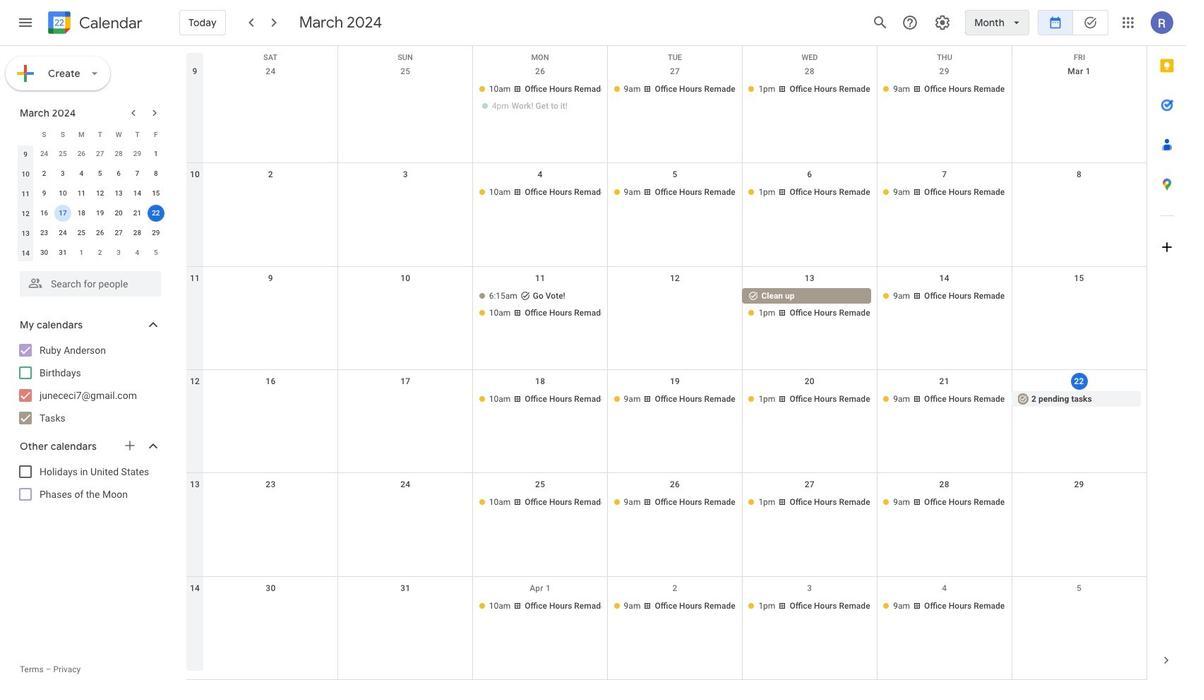 Task type: vqa. For each thing, say whether or not it's contained in the screenshot.
April 3 element
yes



Task type: describe. For each thing, give the bounding box(es) containing it.
february 24 element
[[36, 145, 53, 162]]

1 element
[[147, 145, 164, 162]]

11 element
[[73, 185, 90, 202]]

april 3 element
[[110, 244, 127, 261]]

5 element
[[92, 165, 109, 182]]

27 element
[[110, 225, 127, 242]]

6 element
[[110, 165, 127, 182]]

my calendars list
[[3, 339, 175, 429]]

february 29 element
[[129, 145, 146, 162]]

9 element
[[36, 185, 53, 202]]

20 element
[[110, 205, 127, 222]]

april 1 element
[[73, 244, 90, 261]]

3 element
[[54, 165, 71, 182]]

Search for people text field
[[28, 271, 153, 297]]

main drawer image
[[17, 14, 34, 31]]

22, today element
[[147, 205, 164, 222]]

2 element
[[36, 165, 53, 182]]

add other calendars image
[[123, 439, 137, 453]]

settings menu image
[[934, 14, 951, 31]]

7 element
[[129, 165, 146, 182]]

21 element
[[129, 205, 146, 222]]

24 element
[[54, 225, 71, 242]]

april 4 element
[[129, 244, 146, 261]]

other calendars list
[[3, 460, 175, 506]]

february 26 element
[[73, 145, 90, 162]]



Task type: locate. For each thing, give the bounding box(es) containing it.
30 element
[[36, 244, 53, 261]]

18 element
[[73, 205, 90, 222]]

grid
[[186, 46, 1147, 680]]

4 element
[[73, 165, 90, 182]]

16 element
[[36, 205, 53, 222]]

february 28 element
[[110, 145, 127, 162]]

heading inside calendar element
[[76, 14, 143, 31]]

calendar element
[[45, 8, 143, 40]]

28 element
[[129, 225, 146, 242]]

14 element
[[129, 185, 146, 202]]

heading
[[76, 14, 143, 31]]

8 element
[[147, 165, 164, 182]]

13 element
[[110, 185, 127, 202]]

26 element
[[92, 225, 109, 242]]

april 5 element
[[147, 244, 164, 261]]

row group inside march 2024 grid
[[16, 144, 165, 263]]

12 element
[[92, 185, 109, 202]]

february 25 element
[[54, 145, 71, 162]]

column header inside march 2024 grid
[[16, 124, 35, 144]]

row group
[[16, 144, 165, 263]]

29 element
[[147, 225, 164, 242]]

19 element
[[92, 205, 109, 222]]

25 element
[[73, 225, 90, 242]]

row
[[186, 46, 1147, 67], [186, 60, 1147, 163], [16, 124, 165, 144], [16, 144, 165, 164], [186, 163, 1147, 267], [16, 164, 165, 184], [16, 184, 165, 203], [16, 203, 165, 223], [16, 223, 165, 243], [16, 243, 165, 263], [186, 267, 1147, 370], [186, 370, 1147, 473], [186, 473, 1147, 577], [186, 577, 1147, 680]]

february 27 element
[[92, 145, 109, 162]]

column header
[[16, 124, 35, 144]]

23 element
[[36, 225, 53, 242]]

march 2024 grid
[[13, 124, 165, 263]]

10 element
[[54, 185, 71, 202]]

15 element
[[147, 185, 164, 202]]

None search field
[[0, 266, 175, 297]]

17 element
[[54, 205, 71, 222]]

tab list
[[1148, 46, 1186, 641]]

april 2 element
[[92, 244, 109, 261]]

31 element
[[54, 244, 71, 261]]

cell
[[203, 81, 338, 115], [338, 81, 473, 115], [473, 81, 608, 115], [1012, 81, 1147, 115], [203, 185, 338, 202], [338, 185, 473, 202], [1012, 185, 1147, 202], [53, 203, 72, 223], [147, 203, 165, 223], [203, 288, 338, 322], [338, 288, 473, 322], [473, 288, 608, 322], [608, 288, 743, 322], [742, 288, 877, 322], [1012, 288, 1147, 322], [203, 391, 338, 408], [338, 391, 473, 408], [203, 495, 338, 512], [338, 495, 473, 512], [1012, 495, 1147, 512], [203, 598, 338, 615], [338, 598, 473, 615], [1012, 598, 1147, 615]]



